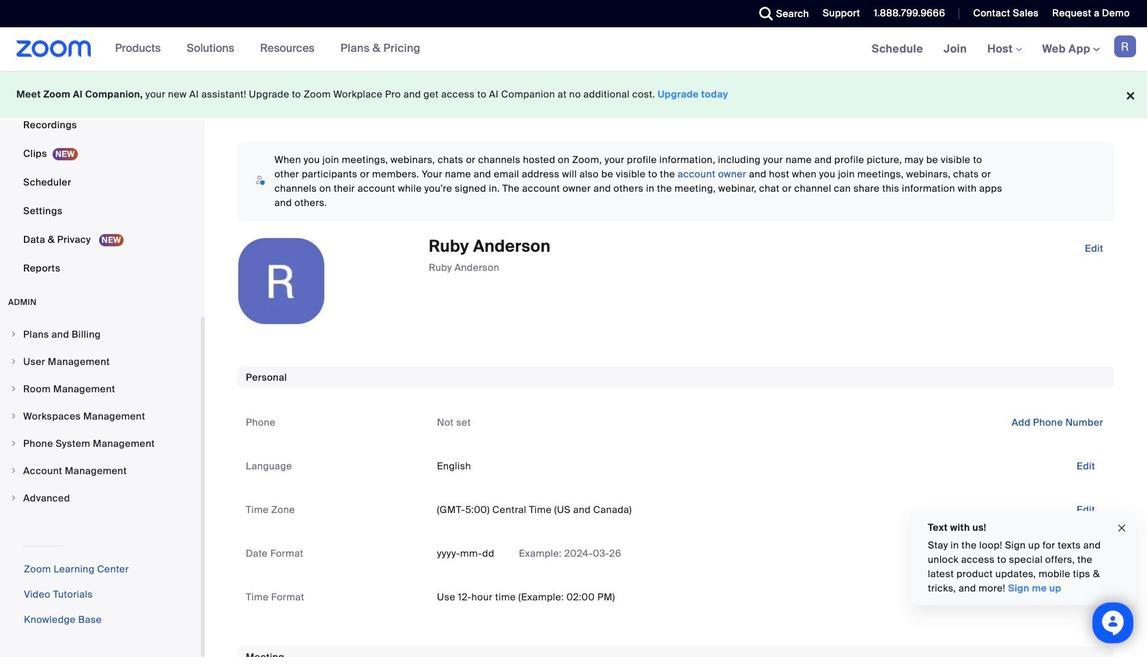 Task type: locate. For each thing, give the bounding box(es) containing it.
meetings navigation
[[862, 27, 1147, 72]]

right image
[[10, 385, 18, 393], [10, 412, 18, 421], [10, 440, 18, 448]]

5 menu item from the top
[[0, 431, 201, 457]]

footer
[[0, 71, 1147, 118]]

right image for 1st menu item from the top
[[10, 331, 18, 339]]

2 vertical spatial right image
[[10, 440, 18, 448]]

6 menu item from the top
[[0, 458, 201, 484]]

banner
[[0, 27, 1147, 72]]

right image
[[10, 331, 18, 339], [10, 358, 18, 366], [10, 467, 18, 475], [10, 494, 18, 503]]

2 menu item from the top
[[0, 349, 201, 375]]

3 right image from the top
[[10, 467, 18, 475]]

2 right image from the top
[[10, 358, 18, 366]]

1 right image from the top
[[10, 331, 18, 339]]

close image
[[1117, 521, 1127, 536]]

menu item
[[0, 322, 201, 348], [0, 349, 201, 375], [0, 376, 201, 402], [0, 404, 201, 430], [0, 431, 201, 457], [0, 458, 201, 484], [0, 486, 201, 511]]

2 right image from the top
[[10, 412, 18, 421]]

zoom logo image
[[16, 40, 91, 57]]

edit user photo image
[[270, 275, 292, 288]]

4 right image from the top
[[10, 494, 18, 503]]

product information navigation
[[105, 27, 431, 71]]

0 vertical spatial right image
[[10, 385, 18, 393]]

1 vertical spatial right image
[[10, 412, 18, 421]]



Task type: vqa. For each thing, say whether or not it's contained in the screenshot.
footer
yes



Task type: describe. For each thing, give the bounding box(es) containing it.
4 menu item from the top
[[0, 404, 201, 430]]

3 menu item from the top
[[0, 376, 201, 402]]

personal menu menu
[[0, 0, 201, 283]]

3 right image from the top
[[10, 440, 18, 448]]

right image for sixth menu item from the bottom
[[10, 358, 18, 366]]

user photo image
[[238, 238, 324, 324]]

1 menu item from the top
[[0, 322, 201, 348]]

right image for seventh menu item from the top
[[10, 494, 18, 503]]

7 menu item from the top
[[0, 486, 201, 511]]

admin menu menu
[[0, 322, 201, 513]]

right image for second menu item from the bottom of the admin menu menu
[[10, 467, 18, 475]]

1 right image from the top
[[10, 385, 18, 393]]

profile picture image
[[1115, 36, 1136, 57]]



